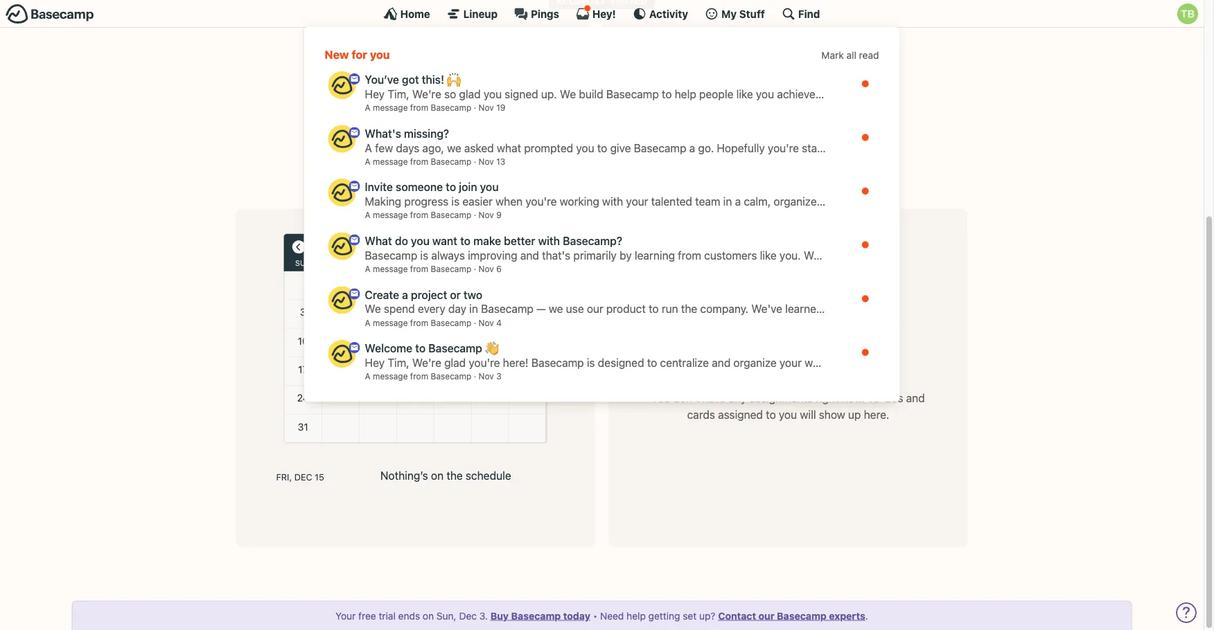 Task type: describe. For each thing, give the bounding box(es) containing it.
from for this!
[[410, 103, 428, 113]]

pings
[[531, 8, 559, 20]]

a right create
[[402, 288, 408, 301]]

josh fiske image
[[562, 138, 585, 161]]

you've got this! 🙌
[[365, 73, 458, 86]]

someone
[[396, 181, 443, 194]]

4
[[496, 318, 502, 328]]

to down the a message from basecamp nov 4
[[415, 342, 426, 355]]

set
[[683, 611, 697, 622]]

invite someone to join you
[[365, 181, 499, 194]]

a message from basecamp nov 3
[[365, 372, 502, 382]]

experts
[[829, 611, 866, 622]]

missing?
[[404, 127, 449, 140]]

to inside you don't have any assignments right now. to‑dos and cards assigned to you will show up here.
[[766, 408, 776, 422]]

.
[[866, 611, 868, 622]]

and inside "👋 this is a sample project to showcase how we use basecamp to make a podcast called rework. take a look around and explore!"
[[635, 98, 654, 111]]

what
[[365, 234, 392, 248]]

join
[[459, 181, 477, 194]]

explore!
[[657, 98, 697, 111]]

our
[[759, 611, 775, 622]]

message for invite
[[373, 210, 408, 220]]

your free trial ends on sun, dec  3. buy basecamp today • need help getting set up? contact our basecamp experts .
[[336, 611, 868, 622]]

steve marsh image
[[601, 138, 623, 161]]

a right is
[[535, 69, 541, 82]]

lineup
[[464, 8, 498, 20]]

basecamp down or
[[431, 318, 472, 328]]

the
[[447, 470, 463, 483]]

trial
[[379, 611, 396, 622]]

getting
[[649, 611, 680, 622]]

right
[[816, 392, 839, 405]]

1 vertical spatial dec
[[459, 611, 477, 622]]

pings button
[[514, 7, 559, 21]]

assignments
[[767, 204, 840, 216]]

2 from from the top
[[410, 157, 428, 166]]

lineup link
[[447, 7, 498, 21]]

nov 3 element
[[479, 372, 502, 382]]

nicole katz image
[[582, 138, 604, 161]]

a for what do you want to make better with basecamp?
[[365, 264, 371, 274]]

jared davis image
[[524, 138, 546, 161]]

free
[[358, 611, 376, 622]]

fri,
[[276, 472, 292, 482]]

to‑dos
[[868, 392, 903, 405]]

your for your assignments
[[737, 204, 765, 216]]

basecamp image for invite someone to join you
[[328, 179, 356, 207]]

activity
[[649, 8, 688, 20]]

hey!
[[593, 8, 616, 20]]

nov 13 element
[[479, 157, 506, 166]]

mark all read
[[822, 50, 879, 61]]

show
[[819, 408, 845, 422]]

wed
[[407, 259, 424, 268]]

welcome to basecamp 👋
[[365, 342, 496, 355]]

👋 inside "👋 this is a sample project to showcase how we use basecamp to make a podcast called rework. take a look around and explore!"
[[486, 69, 497, 82]]

a message from basecamp nov 9
[[365, 210, 502, 220]]

nov 4 element
[[479, 318, 502, 328]]

this!
[[422, 73, 444, 86]]

welcome
[[365, 342, 413, 355]]

assignments
[[750, 392, 813, 405]]

a message from basecamp nov 4
[[365, 318, 502, 328]]

take
[[538, 98, 561, 111]]

make inside "👋 this is a sample project to showcase how we use basecamp to make a podcast called rework. take a look around and explore!"
[[592, 83, 619, 96]]

a for invite someone to join you
[[365, 210, 371, 220]]

nov 6 element
[[479, 264, 502, 274]]

what do you want to make better with basecamp?
[[365, 234, 622, 248]]

nothing's on the schedule
[[380, 470, 511, 483]]

9
[[496, 210, 502, 220]]

and inside you don't have any assignments right now. to‑dos and cards assigned to you will show up here.
[[906, 392, 925, 405]]

how
[[687, 69, 708, 82]]

sun,
[[437, 611, 457, 622]]

december
[[391, 241, 440, 253]]

message for you've
[[373, 103, 408, 113]]

what's
[[365, 127, 401, 140]]

new
[[325, 48, 349, 61]]

find button
[[782, 7, 820, 21]]

a up around at the top
[[622, 83, 628, 96]]

read
[[859, 50, 879, 61]]

up?
[[699, 611, 716, 622]]

use
[[503, 83, 521, 96]]

2 nov from the top
[[479, 157, 494, 166]]

project inside main element
[[411, 288, 447, 301]]

onboarding image for you've got this! 🙌
[[349, 73, 360, 84]]

from for to
[[410, 210, 428, 220]]

to right want
[[460, 234, 471, 248]]

mon
[[332, 259, 350, 268]]

we
[[486, 83, 500, 96]]

nov for want
[[479, 264, 494, 274]]

you right join
[[480, 181, 499, 194]]

annie bryan image
[[485, 138, 507, 161]]

around
[[597, 98, 632, 111]]

you inside you don't have any assignments right now. to‑dos and cards assigned to you will show up here.
[[779, 408, 797, 422]]

basecamp down welcome to basecamp 👋
[[431, 372, 472, 382]]

ends
[[398, 611, 420, 622]]

basecamp image for what's missing?
[[328, 125, 356, 153]]

help
[[627, 611, 646, 622]]

3.
[[480, 611, 488, 622]]

cards
[[687, 408, 715, 422]]

victor cooper image
[[621, 138, 643, 161]]

your assignments
[[737, 204, 840, 216]]

all
[[847, 50, 857, 61]]



Task type: vqa. For each thing, say whether or not it's contained in the screenshot.


Task type: locate. For each thing, give the bounding box(es) containing it.
5 message from the top
[[373, 318, 408, 328]]

on left sun,
[[423, 611, 434, 622]]

0 vertical spatial basecamp image
[[328, 179, 356, 207]]

5 from from the top
[[410, 318, 428, 328]]

basecamp up or
[[431, 264, 472, 274]]

nov left 9
[[479, 210, 494, 220]]

👋 this is a sample project to showcase how we use basecamp to make a podcast called rework. take a look around and explore!
[[486, 69, 708, 111]]

contact our basecamp experts link
[[718, 611, 866, 622]]

onboarding image left invite
[[349, 181, 360, 192]]

nov left 13
[[479, 157, 494, 166]]

2 basecamp image from the top
[[328, 233, 356, 260]]

got
[[402, 73, 419, 86]]

your left free
[[336, 611, 356, 622]]

👋
[[486, 69, 497, 82], [485, 342, 496, 355]]

project inside "👋 this is a sample project to showcase how we use basecamp to make a podcast called rework. take a look around and explore!"
[[583, 69, 618, 82]]

2 a from the top
[[365, 157, 371, 166]]

home link
[[384, 7, 430, 21]]

1 vertical spatial make
[[473, 234, 501, 248]]

1 basecamp image from the top
[[328, 71, 356, 99]]

mark all read button
[[822, 48, 879, 63]]

basecamp right buy
[[511, 611, 561, 622]]

from up someone
[[410, 157, 428, 166]]

schedule
[[404, 204, 457, 216]]

a for welcome to basecamp 👋
[[365, 372, 371, 382]]

1 vertical spatial on
[[423, 611, 434, 622]]

buy basecamp today link
[[491, 611, 591, 622]]

will
[[800, 408, 816, 422]]

basecamp image down mon
[[328, 286, 356, 314]]

sat
[[521, 259, 535, 268]]

👋 down nov 4 element
[[485, 342, 496, 355]]

a up what's
[[365, 103, 371, 113]]

nothing's
[[380, 470, 428, 483]]

create a project or two
[[365, 288, 483, 301]]

6 message from the top
[[373, 372, 408, 382]]

you right for
[[370, 48, 390, 61]]

3
[[496, 372, 502, 382]]

from for basecamp
[[410, 372, 428, 382]]

basecamp image left what's
[[328, 125, 356, 153]]

3 basecamp image from the top
[[328, 286, 356, 314]]

1 from from the top
[[410, 103, 428, 113]]

a message from basecamp nov 19
[[365, 103, 506, 113]]

0 vertical spatial basecamp image
[[328, 71, 356, 99]]

a for what's missing?
[[365, 157, 371, 166]]

1 a from the top
[[365, 103, 371, 113]]

nov left 6
[[479, 264, 494, 274]]

nov for join
[[479, 210, 494, 220]]

2 horizontal spatial your
[[737, 204, 765, 216]]

onboarding image
[[349, 127, 360, 138], [349, 235, 360, 246]]

basecamp down the a message from basecamp nov 4
[[429, 342, 482, 355]]

1 vertical spatial basecamp image
[[328, 125, 356, 153]]

👋 up we
[[486, 69, 497, 82]]

sample
[[544, 69, 580, 82]]

you right do
[[411, 234, 430, 248]]

1 vertical spatial project
[[411, 288, 447, 301]]

message up do
[[373, 210, 408, 220]]

nov left 3
[[479, 372, 494, 382]]

find
[[798, 8, 820, 20]]

dec
[[294, 472, 312, 482], [459, 611, 477, 622]]

make up the fri
[[473, 234, 501, 248]]

mark
[[822, 50, 844, 61]]

0 horizontal spatial your
[[336, 611, 356, 622]]

basecamp image for create a project or two
[[328, 286, 356, 314]]

look
[[573, 98, 594, 111]]

buy
[[491, 611, 509, 622]]

4 onboarding image from the top
[[349, 342, 360, 353]]

showcase
[[634, 69, 684, 82]]

your for your schedule
[[374, 204, 402, 216]]

your left assignments
[[737, 204, 765, 216]]

jennifer young image
[[543, 138, 565, 161]]

15
[[315, 472, 324, 482]]

6 a from the top
[[365, 372, 371, 382]]

message for create
[[373, 318, 408, 328]]

onboarding image
[[349, 73, 360, 84], [349, 181, 360, 192], [349, 289, 360, 300], [349, 342, 360, 353]]

onboarding image left create
[[349, 289, 360, 300]]

onboarding image left what's
[[349, 127, 360, 138]]

you don't have any assignments right now. to‑dos and cards assigned to you will show up here.
[[652, 392, 925, 422]]

basecamp image for welcome to basecamp 👋
[[328, 340, 356, 368]]

nov for 👋
[[479, 372, 494, 382]]

3 nov from the top
[[479, 210, 494, 220]]

podcast
[[631, 83, 672, 96]]

any
[[729, 392, 747, 405]]

0 horizontal spatial make
[[473, 234, 501, 248]]

nov for or
[[479, 318, 494, 328]]

want
[[432, 234, 457, 248]]

from down welcome to basecamp 👋
[[410, 372, 428, 382]]

3 message from the top
[[373, 210, 408, 220]]

you've
[[365, 73, 399, 86]]

what's missing?
[[365, 127, 449, 140]]

basecamp up join
[[431, 157, 472, 166]]

basecamp up take
[[524, 83, 577, 96]]

2 onboarding image from the top
[[349, 235, 360, 246]]

make up around at the top
[[592, 83, 619, 96]]

basecamp image down new
[[328, 71, 356, 99]]

invite
[[365, 181, 393, 194]]

1 vertical spatial and
[[906, 392, 925, 405]]

1 basecamp image from the top
[[328, 179, 356, 207]]

basecamp up want
[[431, 210, 472, 220]]

basecamp image
[[328, 71, 356, 99], [328, 125, 356, 153], [328, 340, 356, 368]]

basecamp
[[524, 83, 577, 96], [431, 103, 472, 113], [431, 157, 472, 166], [431, 210, 472, 220], [431, 264, 472, 274], [431, 318, 472, 328], [429, 342, 482, 355], [431, 372, 472, 382], [511, 611, 561, 622], [777, 611, 827, 622]]

from down someone
[[410, 210, 428, 220]]

a left tue
[[365, 264, 371, 274]]

message for welcome
[[373, 372, 408, 382]]

2 vertical spatial basecamp image
[[328, 286, 356, 314]]

6
[[496, 264, 502, 274]]

from up missing?
[[410, 103, 428, 113]]

1 horizontal spatial make
[[592, 83, 619, 96]]

cheryl walters image
[[504, 138, 526, 161]]

a up invite
[[365, 157, 371, 166]]

you down assignments
[[779, 408, 797, 422]]

nov
[[479, 103, 494, 113], [479, 157, 494, 166], [479, 210, 494, 220], [479, 264, 494, 274], [479, 318, 494, 328], [479, 372, 494, 382]]

3 a from the top
[[365, 210, 371, 220]]

dec left 3.
[[459, 611, 477, 622]]

is
[[524, 69, 532, 82]]

message for what
[[373, 264, 408, 274]]

on
[[431, 470, 444, 483], [423, 611, 434, 622]]

need
[[600, 611, 624, 622]]

0 vertical spatial onboarding image
[[349, 127, 360, 138]]

basecamp down 🙌
[[431, 103, 472, 113]]

1 onboarding image from the top
[[349, 127, 360, 138]]

and right to‑dos
[[906, 392, 925, 405]]

project
[[583, 69, 618, 82], [411, 288, 447, 301]]

to up look
[[579, 83, 590, 96]]

from down december on the top left of the page
[[410, 264, 428, 274]]

basecamp image
[[328, 179, 356, 207], [328, 233, 356, 260], [328, 286, 356, 314]]

basecamp?
[[563, 234, 622, 248]]

your schedule
[[374, 204, 457, 216]]

your
[[374, 204, 402, 216], [737, 204, 765, 216], [336, 611, 356, 622]]

activity link
[[633, 7, 688, 21]]

0 vertical spatial and
[[635, 98, 654, 111]]

4 message from the top
[[373, 264, 408, 274]]

a left look
[[564, 98, 570, 111]]

onboarding image for invite someone to join you
[[349, 181, 360, 192]]

for
[[352, 48, 367, 61]]

do
[[395, 234, 408, 248]]

6 from from the top
[[410, 372, 428, 382]]

👋 inside main element
[[485, 342, 496, 355]]

message up welcome
[[373, 318, 408, 328]]

onboarding image for what do you want to make better with basecamp?
[[349, 235, 360, 246]]

main element
[[0, 0, 1204, 402]]

from for you
[[410, 264, 428, 274]]

onboarding image down new for you
[[349, 73, 360, 84]]

2 message from the top
[[373, 157, 408, 166]]

2 vertical spatial basecamp image
[[328, 340, 356, 368]]

1 horizontal spatial project
[[583, 69, 618, 82]]

a for create a project or two
[[365, 318, 371, 328]]

onboarding image left "what"
[[349, 235, 360, 246]]

this
[[500, 69, 521, 82]]

up
[[848, 408, 861, 422]]

nov left 4
[[479, 318, 494, 328]]

basecamp image for what do you want to make better with basecamp?
[[328, 233, 356, 260]]

better
[[504, 234, 535, 248]]

nov left 19
[[479, 103, 494, 113]]

or
[[450, 288, 461, 301]]

and
[[635, 98, 654, 111], [906, 392, 925, 405]]

on left the the
[[431, 470, 444, 483]]

message for what's
[[373, 157, 408, 166]]

1 horizontal spatial dec
[[459, 611, 477, 622]]

basecamp image left "what"
[[328, 233, 356, 260]]

2 basecamp image from the top
[[328, 125, 356, 153]]

3 from from the top
[[410, 210, 428, 220]]

hey! button
[[576, 5, 616, 21]]

a down create
[[365, 318, 371, 328]]

1 nov from the top
[[479, 103, 494, 113]]

fri, dec 15
[[276, 472, 324, 482]]

4 a from the top
[[365, 264, 371, 274]]

a for you've got this! 🙌
[[365, 103, 371, 113]]

sun
[[295, 259, 311, 268]]

19
[[496, 103, 506, 113]]

0 vertical spatial dec
[[294, 472, 312, 482]]

🙌
[[447, 73, 458, 86]]

3 basecamp image from the top
[[328, 340, 356, 368]]

1 message from the top
[[373, 103, 408, 113]]

project down a message from basecamp nov 6
[[411, 288, 447, 301]]

basecamp image left welcome
[[328, 340, 356, 368]]

nov for 🙌
[[479, 103, 494, 113]]

1 horizontal spatial your
[[374, 204, 402, 216]]

6 nov from the top
[[479, 372, 494, 382]]

dec left the 15
[[294, 472, 312, 482]]

from for project
[[410, 318, 428, 328]]

from
[[410, 103, 428, 113], [410, 157, 428, 166], [410, 210, 428, 220], [410, 264, 428, 274], [410, 318, 428, 328], [410, 372, 428, 382]]

a down welcome
[[365, 372, 371, 382]]

to up podcast
[[621, 69, 631, 82]]

message up invite
[[373, 157, 408, 166]]

2 onboarding image from the top
[[349, 181, 360, 192]]

1 vertical spatial basecamp image
[[328, 233, 356, 260]]

tim burton image
[[1178, 3, 1198, 24]]

1 horizontal spatial and
[[906, 392, 925, 405]]

onboarding image for create a project or two
[[349, 289, 360, 300]]

basecamp image left invite
[[328, 179, 356, 207]]

5 nov from the top
[[479, 318, 494, 328]]

have
[[702, 392, 726, 405]]

nov 9 element
[[479, 210, 502, 220]]

my stuff
[[722, 8, 765, 20]]

3 onboarding image from the top
[[349, 289, 360, 300]]

home
[[400, 8, 430, 20]]

basecamp image for you've got this! 🙌
[[328, 71, 356, 99]]

new for you
[[325, 48, 390, 61]]

a
[[535, 69, 541, 82], [622, 83, 628, 96], [564, 98, 570, 111], [402, 288, 408, 301]]

0 vertical spatial 👋
[[486, 69, 497, 82]]

basecamp right our
[[777, 611, 827, 622]]

switch accounts image
[[6, 3, 94, 25]]

0 horizontal spatial and
[[635, 98, 654, 111]]

two
[[464, 288, 483, 301]]

1 vertical spatial 👋
[[485, 342, 496, 355]]

stuff
[[739, 8, 765, 20]]

a up "what"
[[365, 210, 371, 220]]

onboarding image for what's missing?
[[349, 127, 360, 138]]

0 vertical spatial on
[[431, 470, 444, 483]]

0 horizontal spatial dec
[[294, 472, 312, 482]]

1 onboarding image from the top
[[349, 73, 360, 84]]

4 nov from the top
[[479, 264, 494, 274]]

project up around at the top
[[583, 69, 618, 82]]

rework.
[[486, 98, 535, 111]]

message up what's
[[373, 103, 408, 113]]

here.
[[864, 408, 890, 422]]

a message from basecamp nov 6
[[365, 264, 502, 274]]

nov 19 element
[[479, 103, 506, 113]]

called
[[675, 83, 705, 96]]

your down invite
[[374, 204, 402, 216]]

onboarding image for welcome to basecamp 👋
[[349, 342, 360, 353]]

0 horizontal spatial project
[[411, 288, 447, 301]]

to down assignments
[[766, 408, 776, 422]]

basecamp inside "👋 this is a sample project to showcase how we use basecamp to make a podcast called rework. take a look around and explore!"
[[524, 83, 577, 96]]

a message from basecamp nov 13
[[365, 157, 506, 166]]

from up welcome to basecamp 👋
[[410, 318, 428, 328]]

0 vertical spatial make
[[592, 83, 619, 96]]

and down podcast
[[635, 98, 654, 111]]

to left join
[[446, 181, 456, 194]]

make inside main element
[[473, 234, 501, 248]]

13
[[496, 157, 506, 166]]

message down welcome
[[373, 372, 408, 382]]

make
[[592, 83, 619, 96], [473, 234, 501, 248]]

4 from from the top
[[410, 264, 428, 274]]

schedule
[[466, 470, 511, 483]]

contact
[[718, 611, 756, 622]]

message up create
[[373, 264, 408, 274]]

1 vertical spatial onboarding image
[[349, 235, 360, 246]]

5 a from the top
[[365, 318, 371, 328]]

you
[[652, 392, 670, 405]]

create
[[365, 288, 399, 301]]

0 vertical spatial project
[[583, 69, 618, 82]]

thu
[[445, 259, 461, 268]]

my stuff button
[[705, 7, 765, 21]]

onboarding image left welcome
[[349, 342, 360, 353]]



